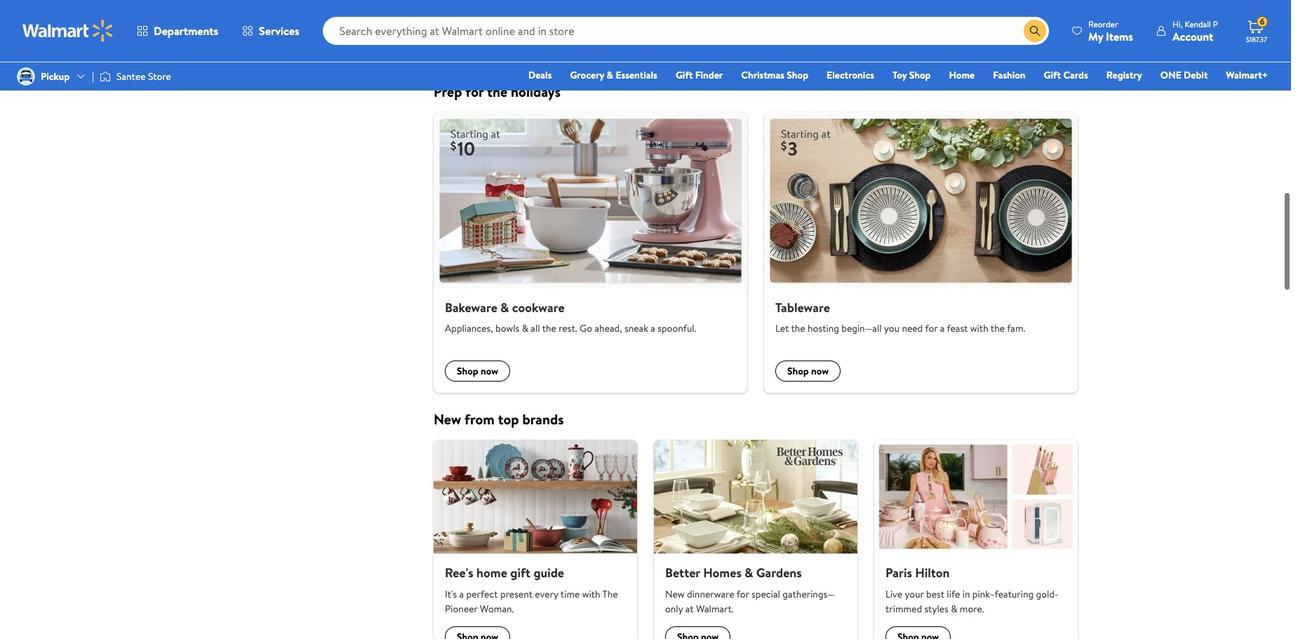Task type: vqa. For each thing, say whether or not it's contained in the screenshot.
Grocery & Essentials LINK
yes



Task type: describe. For each thing, give the bounding box(es) containing it.
& up bowls
[[501, 299, 509, 316]]

& inside paris hilton live your best life in pink–featuring gold- trimmed styles & more.
[[951, 602, 958, 616]]

store
[[148, 69, 171, 84]]

hilton
[[916, 564, 950, 582]]

debit
[[1184, 68, 1208, 82]]

paris hilton list item
[[866, 440, 1087, 640]]

2-day shipping up fashion
[[977, 2, 1029, 14]]

hi,
[[1173, 18, 1183, 30]]

for inside better homes & gardens new dinnerware for special gatherings— only at walmart.
[[737, 587, 750, 601]]

present
[[501, 587, 533, 601]]

gift
[[511, 564, 531, 582]]

gift finder
[[676, 68, 723, 82]]

woman.
[[480, 602, 514, 616]]

departments button
[[125, 14, 230, 48]]

it's
[[445, 587, 457, 601]]

every
[[535, 587, 559, 601]]

shop now for let
[[788, 364, 829, 378]]

prep for the holidays
[[434, 82, 561, 101]]

list for brands
[[425, 440, 1087, 640]]

all
[[531, 322, 540, 336]]

2- up the 'prep'
[[439, 22, 447, 34]]

day up christmas shop
[[768, 2, 780, 14]]

the
[[603, 587, 618, 601]]

pink–featuring
[[973, 587, 1034, 601]]

with for hosting
[[971, 322, 989, 336]]

more.
[[960, 602, 985, 616]]

day up fashion
[[984, 2, 997, 14]]

services button
[[230, 14, 311, 48]]

day up the 'prep'
[[447, 22, 460, 34]]

6 $187.37
[[1247, 16, 1268, 44]]

0 horizontal spatial 1-day shipping
[[547, 22, 598, 34]]

home link
[[943, 67, 982, 83]]

christmas shop link
[[735, 67, 815, 83]]

essentials
[[616, 68, 658, 82]]

kendall
[[1185, 18, 1212, 30]]

holidays
[[511, 82, 561, 101]]

services
[[259, 23, 300, 39]]

cards
[[1064, 68, 1089, 82]]

search icon image
[[1030, 25, 1041, 37]]

a inside bakeware & cookware appliances, bowls & all the rest. go ahead, sneak a spoonful.
[[651, 322, 656, 336]]

trimmed
[[886, 602, 923, 616]]

only
[[666, 602, 683, 616]]

for inside tableware let the hosting begin—all you need for a feast with the fam.
[[926, 322, 938, 336]]

gatherings—
[[783, 587, 835, 601]]

day up deals link at the top left of page
[[553, 22, 565, 34]]

begin—all
[[842, 322, 882, 336]]

let
[[776, 322, 789, 336]]

better homes & gardens new dinnerware for special gatherings— only at walmart.
[[666, 564, 835, 616]]

0 vertical spatial for
[[466, 82, 484, 101]]

ree's home gift guide it's a perfect present every time with the pioneer woman.
[[445, 564, 618, 616]]

hi, kendall p account
[[1173, 18, 1219, 44]]

Walmart Site-Wide search field
[[323, 17, 1050, 45]]

registry link
[[1101, 67, 1149, 83]]

shop inside the bakeware & cookware list item
[[457, 364, 479, 378]]

gift cards
[[1044, 68, 1089, 82]]

christmas
[[742, 68, 785, 82]]

bowls
[[496, 322, 520, 336]]

a inside ree's home gift guide it's a perfect present every time with the pioneer woman.
[[460, 587, 464, 601]]

a inside tableware let the hosting begin—all you need for a feast with the fam.
[[941, 322, 945, 336]]

prep
[[434, 82, 462, 101]]

grocery
[[570, 68, 605, 82]]

bakeware
[[445, 299, 498, 316]]

better
[[666, 564, 701, 582]]

day up toy shop link
[[877, 22, 889, 34]]

departments
[[154, 23, 218, 39]]

go
[[580, 322, 593, 336]]

walmart image
[[22, 20, 114, 42]]

now for the
[[812, 364, 829, 378]]

one
[[1161, 68, 1182, 82]]

walmart.
[[696, 602, 734, 616]]

registry
[[1107, 68, 1143, 82]]

walmart+ link
[[1220, 67, 1275, 83]]

1 delivery from the left
[[472, 2, 503, 14]]

reorder my items
[[1089, 18, 1134, 44]]

perfect
[[467, 587, 498, 601]]

my
[[1089, 28, 1104, 44]]

deals
[[529, 68, 552, 82]]

ahead,
[[595, 322, 622, 336]]

toy shop
[[893, 68, 931, 82]]

top
[[498, 410, 519, 429]]

reorder
[[1089, 18, 1119, 30]]

items
[[1106, 28, 1134, 44]]

homes
[[704, 564, 742, 582]]

account
[[1173, 28, 1214, 44]]

fashion link
[[987, 67, 1032, 83]]

tableware let the hosting begin—all you need for a feast with the fam.
[[776, 299, 1026, 336]]

walmart+
[[1227, 68, 1269, 82]]

paris hilton live your best life in pink–featuring gold- trimmed styles & more.
[[886, 564, 1059, 616]]

pioneer
[[445, 602, 478, 616]]

bakeware & cookware appliances, bowls & all the rest. go ahead, sneak a spoonful.
[[445, 299, 697, 336]]

$187.37
[[1247, 34, 1268, 44]]

fashion
[[993, 68, 1026, 82]]



Task type: locate. For each thing, give the bounding box(es) containing it.
paris
[[886, 564, 913, 582]]

shop now
[[457, 364, 499, 378], [788, 364, 829, 378]]

0 horizontal spatial a
[[460, 587, 464, 601]]

1 now from the left
[[481, 364, 499, 378]]

with inside tableware let the hosting begin—all you need for a feast with the fam.
[[971, 322, 989, 336]]

0 horizontal spatial for
[[466, 82, 484, 101]]

&
[[607, 68, 614, 82], [501, 299, 509, 316], [522, 322, 529, 336], [745, 564, 754, 582], [951, 602, 958, 616]]

1 vertical spatial for
[[926, 322, 938, 336]]

gift for gift cards
[[1044, 68, 1061, 82]]

shop inside tableware list item
[[788, 364, 809, 378]]

1 horizontal spatial with
[[971, 322, 989, 336]]

you
[[885, 322, 900, 336]]

now down bowls
[[481, 364, 499, 378]]

2 gift from the left
[[1044, 68, 1061, 82]]

1-day shipping
[[762, 2, 812, 14], [547, 22, 598, 34]]

tableware list item
[[756, 112, 1087, 393]]

1 vertical spatial list
[[425, 440, 1087, 640]]

list
[[425, 112, 1087, 393], [425, 440, 1087, 640]]

styles
[[925, 602, 949, 616]]

time
[[561, 587, 580, 601]]

2 horizontal spatial a
[[941, 322, 945, 336]]

live
[[886, 587, 903, 601]]

list containing ree's home gift guide
[[425, 440, 1087, 640]]

the inside bakeware & cookware appliances, bowls & all the rest. go ahead, sneak a spoonful.
[[542, 322, 557, 336]]

1 horizontal spatial for
[[737, 587, 750, 601]]

a right sneak
[[651, 322, 656, 336]]

shop down let on the bottom of page
[[788, 364, 809, 378]]

& right the grocery
[[607, 68, 614, 82]]

now down the 'hosting'
[[812, 364, 829, 378]]

0 vertical spatial with
[[971, 322, 989, 336]]

0 vertical spatial list
[[425, 112, 1087, 393]]

guide
[[534, 564, 564, 582]]

|
[[92, 69, 94, 84]]

2-day shipping up gift finder link on the top of the page
[[654, 22, 707, 34]]

2 list from the top
[[425, 440, 1087, 640]]

day
[[768, 2, 780, 14], [984, 2, 997, 14], [447, 22, 460, 34], [553, 22, 565, 34], [662, 22, 674, 34], [877, 22, 889, 34]]

your
[[905, 587, 924, 601]]

with for guide
[[582, 587, 601, 601]]

from
[[465, 410, 495, 429]]

new inside better homes & gardens new dinnerware for special gatherings— only at walmart.
[[666, 587, 685, 601]]

1 vertical spatial new
[[666, 587, 685, 601]]

 image
[[100, 69, 111, 84]]

the right let on the bottom of page
[[792, 322, 806, 336]]

1 horizontal spatial a
[[651, 322, 656, 336]]

list for holidays
[[425, 112, 1087, 393]]

a right the it's
[[460, 587, 464, 601]]

1 horizontal spatial gift
[[1044, 68, 1061, 82]]

0 horizontal spatial shop now
[[457, 364, 499, 378]]

1- up deals link at the top left of page
[[547, 22, 553, 34]]

2 shop now from the left
[[788, 364, 829, 378]]

& inside grocery & essentials link
[[607, 68, 614, 82]]

& inside better homes & gardens new dinnerware for special gatherings— only at walmart.
[[745, 564, 754, 582]]

with left the
[[582, 587, 601, 601]]

ree's
[[445, 564, 474, 582]]

toy
[[893, 68, 907, 82]]

with right 'feast'
[[971, 322, 989, 336]]

finder
[[696, 68, 723, 82]]

1 gift from the left
[[676, 68, 693, 82]]

1 horizontal spatial now
[[812, 364, 829, 378]]

1 vertical spatial 1-
[[547, 22, 553, 34]]

the left the fam.
[[991, 322, 1005, 336]]

gardens
[[757, 564, 802, 582]]

electronics link
[[821, 67, 881, 83]]

shop now down the 'hosting'
[[788, 364, 829, 378]]

delivery
[[472, 2, 503, 14], [580, 2, 610, 14], [687, 2, 717, 14], [902, 2, 932, 14]]

1-
[[762, 2, 768, 14], [547, 22, 553, 34]]

brands
[[523, 410, 564, 429]]

new up only
[[666, 587, 685, 601]]

a left 'feast'
[[941, 322, 945, 336]]

toy shop link
[[887, 67, 938, 83]]

grocery & essentials
[[570, 68, 658, 82]]

shop down appliances, on the bottom left
[[457, 364, 479, 378]]

shop now down appliances, on the bottom left
[[457, 364, 499, 378]]

electronics
[[827, 68, 875, 82]]

for right need
[[926, 322, 938, 336]]

1 horizontal spatial new
[[666, 587, 685, 601]]

2 vertical spatial for
[[737, 587, 750, 601]]

at
[[686, 602, 694, 616]]

for right the 'prep'
[[466, 82, 484, 101]]

& down the life
[[951, 602, 958, 616]]

fam.
[[1007, 322, 1026, 336]]

p
[[1214, 18, 1219, 30]]

new
[[434, 410, 461, 429], [666, 587, 685, 601]]

grocery & essentials link
[[564, 67, 664, 83]]

appliances,
[[445, 322, 493, 336]]

0 vertical spatial 1-day shipping
[[762, 2, 812, 14]]

3 delivery from the left
[[687, 2, 717, 14]]

2-day shipping up the 'prep'
[[439, 22, 492, 34]]

gift finder link
[[670, 67, 730, 83]]

0 vertical spatial new
[[434, 410, 461, 429]]

0 vertical spatial 1-
[[762, 2, 768, 14]]

shop
[[787, 68, 809, 82], [910, 68, 931, 82], [457, 364, 479, 378], [788, 364, 809, 378]]

1- up christmas on the top of page
[[762, 2, 768, 14]]

cookware
[[512, 299, 565, 316]]

tableware
[[776, 299, 830, 316]]

shop now for &
[[457, 364, 499, 378]]

now for cookware
[[481, 364, 499, 378]]

need
[[902, 322, 923, 336]]

 image
[[17, 67, 35, 86]]

0 horizontal spatial gift
[[676, 68, 693, 82]]

for
[[466, 82, 484, 101], [926, 322, 938, 336], [737, 587, 750, 601]]

shop inside toy shop link
[[910, 68, 931, 82]]

shop right christmas on the top of page
[[787, 68, 809, 82]]

feast
[[947, 322, 968, 336]]

1-day shipping up the grocery
[[547, 22, 598, 34]]

day up gift finder link on the top of the page
[[662, 22, 674, 34]]

0 horizontal spatial new
[[434, 410, 461, 429]]

4 delivery from the left
[[902, 2, 932, 14]]

shop now inside the bakeware & cookware list item
[[457, 364, 499, 378]]

with inside ree's home gift guide it's a perfect present every time with the pioneer woman.
[[582, 587, 601, 601]]

2 horizontal spatial for
[[926, 322, 938, 336]]

now
[[481, 364, 499, 378], [812, 364, 829, 378]]

pickup
[[439, 2, 464, 14], [547, 2, 571, 14], [654, 2, 679, 14], [869, 2, 893, 14], [41, 69, 70, 84]]

1-day shipping up christmas shop link
[[762, 2, 812, 14]]

1 list from the top
[[425, 112, 1087, 393]]

Search search field
[[323, 17, 1050, 45]]

in
[[963, 587, 971, 601]]

one debit link
[[1155, 67, 1215, 83]]

christmas shop
[[742, 68, 809, 82]]

1 shop now from the left
[[457, 364, 499, 378]]

gold-
[[1037, 587, 1059, 601]]

best
[[927, 587, 945, 601]]

2 delivery from the left
[[580, 2, 610, 14]]

0 horizontal spatial 1-
[[547, 22, 553, 34]]

& left all
[[522, 322, 529, 336]]

2-day shipping
[[977, 2, 1029, 14], [439, 22, 492, 34], [654, 22, 707, 34], [869, 22, 921, 34]]

2 now from the left
[[812, 364, 829, 378]]

1 horizontal spatial 1-day shipping
[[762, 2, 812, 14]]

now inside tableware list item
[[812, 364, 829, 378]]

2- up 'home' link
[[977, 2, 984, 14]]

one debit
[[1161, 68, 1208, 82]]

rest.
[[559, 322, 578, 336]]

shop now inside tableware list item
[[788, 364, 829, 378]]

& right homes at right
[[745, 564, 754, 582]]

shop right toy
[[910, 68, 931, 82]]

santee
[[117, 69, 146, 84]]

gift for gift finder
[[676, 68, 693, 82]]

better homes & gardens list item
[[646, 440, 866, 640]]

home
[[477, 564, 507, 582]]

gift left cards
[[1044, 68, 1061, 82]]

0 horizontal spatial now
[[481, 364, 499, 378]]

list containing bakeware & cookware
[[425, 112, 1087, 393]]

gift left finder
[[676, 68, 693, 82]]

1 horizontal spatial 1-
[[762, 2, 768, 14]]

2-day shipping up toy
[[869, 22, 921, 34]]

special
[[752, 587, 781, 601]]

ree's home gift guide list item
[[425, 440, 646, 640]]

2- up essentials
[[654, 22, 662, 34]]

2- up electronics link
[[869, 22, 877, 34]]

bakeware & cookware list item
[[425, 112, 756, 393]]

the
[[487, 82, 508, 101], [542, 322, 557, 336], [792, 322, 806, 336], [991, 322, 1005, 336]]

1 horizontal spatial shop now
[[788, 364, 829, 378]]

6
[[1261, 16, 1265, 28]]

shop inside christmas shop link
[[787, 68, 809, 82]]

1 vertical spatial 1-day shipping
[[547, 22, 598, 34]]

deals link
[[522, 67, 558, 83]]

the right all
[[542, 322, 557, 336]]

the left holidays
[[487, 82, 508, 101]]

dinnerware
[[687, 587, 735, 601]]

new left from
[[434, 410, 461, 429]]

new from top brands
[[434, 410, 564, 429]]

for left special
[[737, 587, 750, 601]]

spoonful.
[[658, 322, 697, 336]]

1 vertical spatial with
[[582, 587, 601, 601]]

0 horizontal spatial with
[[582, 587, 601, 601]]

now inside the bakeware & cookware list item
[[481, 364, 499, 378]]



